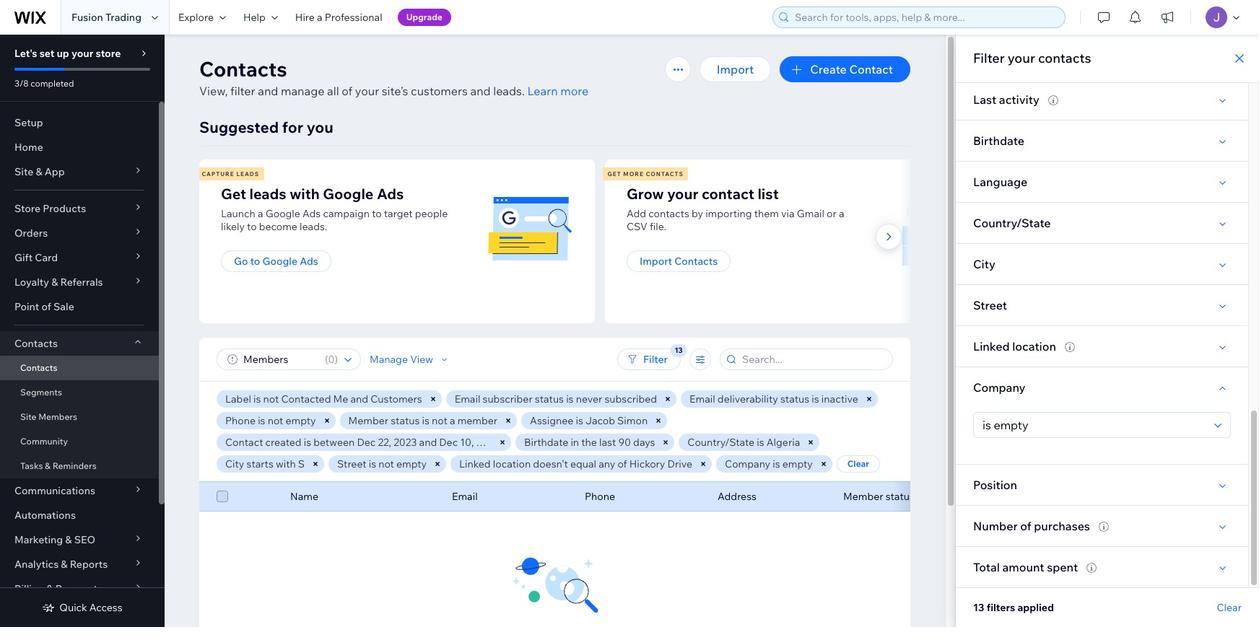 Task type: locate. For each thing, give the bounding box(es) containing it.
card
[[35, 251, 58, 264]]

2023 right 10,
[[476, 436, 500, 449]]

automations link
[[0, 503, 159, 528]]

with left s on the bottom left
[[276, 458, 296, 471]]

0 vertical spatial birthdate
[[974, 134, 1025, 148]]

clear
[[848, 459, 870, 469], [1217, 602, 1242, 615]]

contacts down point of sale
[[14, 337, 58, 350]]

0 vertical spatial country/state
[[974, 216, 1051, 230]]

the
[[582, 436, 597, 449]]

point
[[14, 300, 39, 313]]

1 vertical spatial with
[[276, 458, 296, 471]]

empty for street is not empty
[[397, 458, 427, 471]]

0 horizontal spatial birthdate
[[524, 436, 569, 449]]

filter inside "button"
[[644, 353, 668, 366]]

& inside billing & payments dropdown button
[[46, 583, 53, 596]]

street
[[974, 298, 1007, 313], [337, 458, 367, 471]]

0 vertical spatial site
[[14, 165, 33, 178]]

1 horizontal spatial 2023
[[476, 436, 500, 449]]

1 horizontal spatial import
[[717, 62, 754, 77]]

1 horizontal spatial phone
[[585, 490, 615, 503]]

1 horizontal spatial city
[[974, 257, 996, 272]]

1 horizontal spatial clear
[[1217, 602, 1242, 615]]

1 horizontal spatial birthdate
[[974, 134, 1025, 148]]

to right go at the top
[[250, 255, 260, 268]]

google down become
[[263, 255, 298, 268]]

store
[[14, 202, 40, 215]]

contacts up activity
[[1039, 50, 1092, 66]]

purchases
[[1034, 519, 1090, 534]]

0 vertical spatial city
[[974, 257, 996, 272]]

company is empty
[[725, 458, 813, 471]]

not down 22,
[[379, 458, 394, 471]]

quick access
[[59, 602, 123, 615]]

hickory
[[630, 458, 665, 471]]

contacts button
[[0, 332, 159, 356]]

leads. left "learn"
[[493, 84, 525, 98]]

site inside dropdown button
[[14, 165, 33, 178]]

None checkbox
[[217, 488, 228, 506]]

site
[[14, 165, 33, 178], [20, 412, 36, 423]]

contacts
[[199, 56, 287, 82], [675, 255, 718, 268], [14, 337, 58, 350], [20, 363, 57, 373]]

0 horizontal spatial linked
[[459, 458, 491, 471]]

your inside sidebar element
[[71, 47, 93, 60]]

1 vertical spatial contact
[[225, 436, 263, 449]]

& for marketing
[[65, 534, 72, 547]]

street up linked location
[[974, 298, 1007, 313]]

0 vertical spatial with
[[290, 185, 320, 203]]

not up phone is not empty
[[263, 393, 279, 406]]

empty
[[286, 415, 316, 428], [397, 458, 427, 471], [783, 458, 813, 471]]

street down contact created is between dec 22, 2023 and dec 10, 2023
[[337, 458, 367, 471]]

communications button
[[0, 479, 159, 503]]

dec left 10,
[[439, 436, 458, 449]]

of left sale
[[41, 300, 51, 313]]

1 horizontal spatial dec
[[439, 436, 458, 449]]

0 vertical spatial filter
[[974, 50, 1005, 66]]

& right tasks
[[45, 461, 51, 472]]

of inside sidebar element
[[41, 300, 51, 313]]

country/state for country/state
[[974, 216, 1051, 230]]

1 horizontal spatial contact
[[850, 62, 893, 77]]

is up s on the bottom left
[[304, 436, 311, 449]]

member status
[[844, 490, 915, 503]]

1 horizontal spatial member
[[844, 490, 884, 503]]

& left the app
[[36, 165, 42, 178]]

0 horizontal spatial contact
[[225, 436, 263, 449]]

google down leads
[[266, 207, 300, 220]]

phone down any
[[585, 490, 615, 503]]

communications
[[14, 485, 95, 498]]

leads. right become
[[300, 220, 327, 233]]

contacts inside contacts view, filter and manage all of your site's customers and leads. learn more
[[199, 56, 287, 82]]

hire a professional link
[[287, 0, 391, 35]]

your
[[71, 47, 93, 60], [1008, 50, 1036, 66], [355, 84, 379, 98], [667, 185, 699, 203]]

help
[[243, 11, 266, 24]]

0 horizontal spatial dec
[[357, 436, 376, 449]]

a down leads
[[258, 207, 263, 220]]

& inside loyalty & referrals popup button
[[51, 276, 58, 289]]

with inside get leads with google ads launch a google ads campaign to target people likely to become leads.
[[290, 185, 320, 203]]

member status is not a member
[[349, 415, 498, 428]]

city for city
[[974, 257, 996, 272]]

a right the hire
[[317, 11, 323, 24]]

0 vertical spatial google
[[323, 185, 374, 203]]

country/state up "drive"
[[688, 436, 755, 449]]

1 horizontal spatial location
[[1013, 339, 1057, 354]]

ads
[[377, 185, 404, 203], [303, 207, 321, 220], [300, 255, 318, 268]]

0 vertical spatial contact
[[850, 62, 893, 77]]

& left reports
[[61, 558, 68, 571]]

fusion trading
[[72, 11, 142, 24]]

not for street is not empty
[[379, 458, 394, 471]]

your left the site's
[[355, 84, 379, 98]]

view
[[410, 353, 433, 366]]

and right filter
[[258, 84, 278, 98]]

all
[[327, 84, 339, 98]]

Select an option field
[[979, 413, 1210, 438]]

and right me
[[351, 393, 368, 406]]

not
[[263, 393, 279, 406], [268, 415, 283, 428], [432, 415, 448, 428], [379, 458, 394, 471]]

filter up "subscribed"
[[644, 353, 668, 366]]

contact up starts
[[225, 436, 263, 449]]

list containing get leads with google ads
[[197, 160, 1007, 324]]

1 horizontal spatial company
[[974, 381, 1026, 395]]

1 vertical spatial clear
[[1217, 602, 1242, 615]]

0 horizontal spatial import
[[640, 255, 672, 268]]

birthdate
[[974, 134, 1025, 148], [524, 436, 569, 449]]

s
[[298, 458, 305, 471]]

& left seo
[[65, 534, 72, 547]]

empty down algeria
[[783, 458, 813, 471]]

2 2023 from the left
[[476, 436, 500, 449]]

automations
[[14, 509, 76, 522]]

deliverability
[[718, 393, 778, 406]]

your up by
[[667, 185, 699, 203]]

contacted
[[281, 393, 331, 406]]

in
[[571, 436, 579, 449]]

birthdate for birthdate
[[974, 134, 1025, 148]]

a inside grow your contact list add contacts by importing them via gmail or a csv file.
[[839, 207, 845, 220]]

contacts
[[1039, 50, 1092, 66], [649, 207, 690, 220]]

& right billing
[[46, 583, 53, 596]]

member
[[458, 415, 498, 428]]

google up campaign
[[323, 185, 374, 203]]

1 vertical spatial linked
[[459, 458, 491, 471]]

clear inside button
[[848, 459, 870, 469]]

1 vertical spatial country/state
[[688, 436, 755, 449]]

0 vertical spatial company
[[974, 381, 1026, 395]]

city starts with s
[[225, 458, 305, 471]]

1 horizontal spatial country/state
[[974, 216, 1051, 230]]

your right up at the left top
[[71, 47, 93, 60]]

0 vertical spatial street
[[974, 298, 1007, 313]]

0 vertical spatial contacts
[[1039, 50, 1092, 66]]

birthdate up 'language'
[[974, 134, 1025, 148]]

dec left 22,
[[357, 436, 376, 449]]

list
[[197, 160, 1007, 324]]

total
[[974, 560, 1000, 575]]

1 vertical spatial contacts
[[649, 207, 690, 220]]

linked for linked location doesn't equal any of hickory drive
[[459, 458, 491, 471]]

contacts inside popup button
[[14, 337, 58, 350]]

0 horizontal spatial country/state
[[688, 436, 755, 449]]

community
[[20, 436, 68, 447]]

2023 right 22,
[[394, 436, 417, 449]]

filter up last
[[974, 50, 1005, 66]]

0 horizontal spatial phone
[[225, 415, 256, 428]]

1 vertical spatial google
[[266, 207, 300, 220]]

to right likely
[[247, 220, 257, 233]]

1 vertical spatial member
[[844, 490, 884, 503]]

any
[[599, 458, 616, 471]]

1 vertical spatial phone
[[585, 490, 615, 503]]

orders
[[14, 227, 48, 240]]

linked
[[974, 339, 1010, 354], [459, 458, 491, 471]]

explore
[[178, 11, 214, 24]]

never
[[576, 393, 603, 406]]

0 horizontal spatial member
[[349, 415, 389, 428]]

reports
[[70, 558, 108, 571]]

email left deliverability
[[690, 393, 716, 406]]

import inside button
[[717, 62, 754, 77]]

site & app button
[[0, 160, 159, 184]]

1 vertical spatial company
[[725, 458, 771, 471]]

loyalty & referrals
[[14, 276, 103, 289]]

empty for phone is not empty
[[286, 415, 316, 428]]

0 horizontal spatial contacts
[[649, 207, 690, 220]]

and down 'member status is not a member'
[[419, 436, 437, 449]]

label
[[225, 393, 251, 406]]

street for street is not empty
[[337, 458, 367, 471]]

analytics & reports
[[14, 558, 108, 571]]

jacob
[[586, 415, 615, 428]]

1 horizontal spatial linked
[[974, 339, 1010, 354]]

spent
[[1047, 560, 1078, 575]]

subscriber
[[483, 393, 533, 406]]

leads. inside contacts view, filter and manage all of your site's customers and leads. learn more
[[493, 84, 525, 98]]

ads down get leads with google ads launch a google ads campaign to target people likely to become leads.
[[300, 255, 318, 268]]

hire
[[295, 11, 315, 24]]

import inside 'button'
[[640, 255, 672, 268]]

& inside analytics & reports popup button
[[61, 558, 68, 571]]

street for street
[[974, 298, 1007, 313]]

0 vertical spatial location
[[1013, 339, 1057, 354]]

email up member
[[455, 393, 481, 406]]

1 vertical spatial street
[[337, 458, 367, 471]]

import contacts button
[[627, 251, 731, 272]]

0 vertical spatial linked
[[974, 339, 1010, 354]]

referrals
[[60, 276, 103, 289]]

0 horizontal spatial company
[[725, 458, 771, 471]]

segments
[[20, 387, 62, 398]]

1 horizontal spatial empty
[[397, 458, 427, 471]]

0 horizontal spatial street
[[337, 458, 367, 471]]

empty down 'member status is not a member'
[[397, 458, 427, 471]]

app
[[45, 165, 65, 178]]

sidebar element
[[0, 35, 165, 628]]

1 vertical spatial clear button
[[1217, 602, 1242, 615]]

1 vertical spatial import
[[640, 255, 672, 268]]

Search for tools, apps, help & more... field
[[791, 7, 1061, 27]]

of right all
[[342, 84, 353, 98]]

site down segments
[[20, 412, 36, 423]]

0 horizontal spatial clear
[[848, 459, 870, 469]]

billing
[[14, 583, 44, 596]]

go
[[234, 255, 248, 268]]

import contacts
[[640, 255, 718, 268]]

clear for clear button to the left
[[848, 459, 870, 469]]

a right or
[[839, 207, 845, 220]]

& right loyalty
[[51, 276, 58, 289]]

& for tasks
[[45, 461, 51, 472]]

label is not contacted me and customers
[[225, 393, 422, 406]]

email for email subscriber status is never subscribed
[[455, 393, 481, 406]]

1 horizontal spatial street
[[974, 298, 1007, 313]]

country/state for country/state is algeria
[[688, 436, 755, 449]]

contact right create
[[850, 62, 893, 77]]

contacts up filter
[[199, 56, 287, 82]]

leads.
[[493, 84, 525, 98], [300, 220, 327, 233]]

store
[[96, 47, 121, 60]]

0 vertical spatial leads.
[[493, 84, 525, 98]]

manage
[[281, 84, 325, 98]]

last
[[974, 92, 997, 107]]

ads up target
[[377, 185, 404, 203]]

& inside marketing & seo dropdown button
[[65, 534, 72, 547]]

1 vertical spatial city
[[225, 458, 244, 471]]

contacts down by
[[675, 255, 718, 268]]

to inside button
[[250, 255, 260, 268]]

phone for phone is not empty
[[225, 415, 256, 428]]

company down country/state is algeria
[[725, 458, 771, 471]]

1 vertical spatial leads.
[[300, 220, 327, 233]]

learn more button
[[528, 82, 589, 100]]

up
[[57, 47, 69, 60]]

birthdate up doesn't
[[524, 436, 569, 449]]

2023
[[394, 436, 417, 449], [476, 436, 500, 449]]

email
[[455, 393, 481, 406], [690, 393, 716, 406], [452, 490, 478, 503]]

& for loyalty
[[51, 276, 58, 289]]

help button
[[235, 0, 287, 35]]

filters
[[987, 602, 1016, 615]]

0 vertical spatial member
[[349, 415, 389, 428]]

0 vertical spatial clear button
[[837, 456, 880, 473]]

country/state down 'language'
[[974, 216, 1051, 230]]

is down contact created is between dec 22, 2023 and dec 10, 2023
[[369, 458, 376, 471]]

1 horizontal spatial leads.
[[493, 84, 525, 98]]

1 dec from the left
[[357, 436, 376, 449]]

1 vertical spatial birthdate
[[524, 436, 569, 449]]

2 vertical spatial google
[[263, 255, 298, 268]]

1 vertical spatial site
[[20, 412, 36, 423]]

0 horizontal spatial empty
[[286, 415, 316, 428]]

ads left campaign
[[303, 207, 321, 220]]

0 horizontal spatial city
[[225, 458, 244, 471]]

1 horizontal spatial filter
[[974, 50, 1005, 66]]

0 vertical spatial phone
[[225, 415, 256, 428]]

0 vertical spatial clear
[[848, 459, 870, 469]]

contacts left by
[[649, 207, 690, 220]]

site down home in the left of the page
[[14, 165, 33, 178]]

0 horizontal spatial 2023
[[394, 436, 417, 449]]

a left member
[[450, 415, 455, 428]]

not up created
[[268, 415, 283, 428]]

0 horizontal spatial location
[[493, 458, 531, 471]]

& inside "tasks & reminders" link
[[45, 461, 51, 472]]

city
[[974, 257, 996, 272], [225, 458, 244, 471]]

phone down label
[[225, 415, 256, 428]]

0 horizontal spatial filter
[[644, 353, 668, 366]]

is
[[254, 393, 261, 406], [566, 393, 574, 406], [812, 393, 820, 406], [258, 415, 265, 428], [422, 415, 430, 428], [576, 415, 583, 428], [304, 436, 311, 449], [757, 436, 765, 449], [369, 458, 376, 471], [773, 458, 780, 471]]

set
[[40, 47, 54, 60]]

0 vertical spatial import
[[717, 62, 754, 77]]

0 horizontal spatial leads.
[[300, 220, 327, 233]]

& inside site & app dropdown button
[[36, 165, 42, 178]]

by
[[692, 207, 703, 220]]

2 vertical spatial ads
[[300, 255, 318, 268]]

empty down the contacted at bottom
[[286, 415, 316, 428]]

1 vertical spatial filter
[[644, 353, 668, 366]]

with right leads
[[290, 185, 320, 203]]

setup
[[14, 116, 43, 129]]

company down linked location
[[974, 381, 1026, 395]]

1 vertical spatial location
[[493, 458, 531, 471]]

contact created is between dec 22, 2023 and dec 10, 2023
[[225, 436, 500, 449]]

clear button
[[837, 456, 880, 473], [1217, 602, 1242, 615]]



Task type: vqa. For each thing, say whether or not it's contained in the screenshot.
Next button at top right
no



Task type: describe. For each thing, give the bounding box(es) containing it.
get leads with google ads launch a google ads campaign to target people likely to become leads.
[[221, 185, 448, 233]]

0 vertical spatial ads
[[377, 185, 404, 203]]

get
[[221, 185, 246, 203]]

simon
[[618, 415, 648, 428]]

of inside contacts view, filter and manage all of your site's customers and leads. learn more
[[342, 84, 353, 98]]

seo
[[74, 534, 95, 547]]

csv
[[627, 220, 648, 233]]

professional
[[325, 11, 383, 24]]

is left jacob
[[576, 415, 583, 428]]

amount
[[1003, 560, 1045, 575]]

manage view
[[370, 353, 433, 366]]

leads. inside get leads with google ads launch a google ads campaign to target people likely to become leads.
[[300, 220, 327, 233]]

name
[[290, 490, 318, 503]]

contact
[[702, 185, 755, 203]]

members
[[38, 412, 77, 423]]

your up activity
[[1008, 50, 1036, 66]]

contacts up segments
[[20, 363, 57, 373]]

1 horizontal spatial clear button
[[1217, 602, 1242, 615]]

go to google ads
[[234, 255, 318, 268]]

address
[[718, 490, 757, 503]]

last
[[599, 436, 616, 449]]

is up starts
[[258, 415, 265, 428]]

suggested for you
[[199, 118, 334, 137]]

created
[[265, 436, 302, 449]]

email for email deliverability status is inactive
[[690, 393, 716, 406]]

& for billing
[[46, 583, 53, 596]]

1 horizontal spatial contacts
[[1039, 50, 1092, 66]]

company for company
[[974, 381, 1026, 395]]

site for site & app
[[14, 165, 33, 178]]

site for site members
[[20, 412, 36, 423]]

not for phone is not empty
[[268, 415, 283, 428]]

payments
[[55, 583, 103, 596]]

linked location
[[974, 339, 1057, 354]]

0 horizontal spatial clear button
[[837, 456, 880, 473]]

contacts inside 'button'
[[675, 255, 718, 268]]

is down customers
[[422, 415, 430, 428]]

birthdate for birthdate in the last 90 days
[[524, 436, 569, 449]]

to left target
[[372, 207, 382, 220]]

clear for right clear button
[[1217, 602, 1242, 615]]

22,
[[378, 436, 391, 449]]

store products
[[14, 202, 86, 215]]

total amount spent
[[974, 560, 1078, 575]]

point of sale link
[[0, 295, 159, 319]]

let's set up your store
[[14, 47, 121, 60]]

contacts link
[[0, 356, 159, 381]]

marketing
[[14, 534, 63, 547]]

member for member status
[[844, 490, 884, 503]]

2 dec from the left
[[439, 436, 458, 449]]

home
[[14, 141, 43, 154]]

import for import
[[717, 62, 754, 77]]

assignee is jacob simon
[[530, 415, 648, 428]]

is left algeria
[[757, 436, 765, 449]]

and right customers
[[470, 84, 491, 98]]

contact inside create contact button
[[850, 62, 893, 77]]

equal
[[570, 458, 597, 471]]

ads inside button
[[300, 255, 318, 268]]

phone is not empty
[[225, 415, 316, 428]]

with for s
[[276, 458, 296, 471]]

is left never
[[566, 393, 574, 406]]

activity
[[999, 92, 1040, 107]]

2 horizontal spatial empty
[[783, 458, 813, 471]]

site members link
[[0, 405, 159, 430]]

applied
[[1018, 602, 1054, 615]]

email down 10,
[[452, 490, 478, 503]]

number of purchases
[[974, 519, 1090, 534]]

community link
[[0, 430, 159, 454]]

leads
[[236, 170, 259, 178]]

gift card
[[14, 251, 58, 264]]

email subscriber status is never subscribed
[[455, 393, 657, 406]]

90
[[619, 436, 631, 449]]

you
[[307, 118, 334, 137]]

Unsaved view field
[[239, 350, 321, 370]]

completed
[[31, 78, 74, 89]]

become
[[259, 220, 298, 233]]

last activity
[[974, 92, 1040, 107]]

go to google ads button
[[221, 251, 331, 272]]

country/state is algeria
[[688, 436, 800, 449]]

create contact
[[811, 62, 893, 77]]

via
[[782, 207, 795, 220]]

member for member status is not a member
[[349, 415, 389, 428]]

your inside grow your contact list add contacts by importing them via gmail or a csv file.
[[667, 185, 699, 203]]

not for label is not contacted me and customers
[[263, 393, 279, 406]]

import for import contacts
[[640, 255, 672, 268]]

phone for phone
[[585, 490, 615, 503]]

home link
[[0, 135, 159, 160]]

city for city starts with s
[[225, 458, 244, 471]]

gift
[[14, 251, 33, 264]]

location for linked location
[[1013, 339, 1057, 354]]

of right number
[[1021, 519, 1032, 534]]

reminders
[[52, 461, 97, 472]]

Search... field
[[738, 350, 888, 370]]

is down algeria
[[773, 458, 780, 471]]

between
[[314, 436, 355, 449]]

company for company is empty
[[725, 458, 771, 471]]

filter for filter
[[644, 353, 668, 366]]

loyalty & referrals button
[[0, 270, 159, 295]]

with for google
[[290, 185, 320, 203]]

get
[[608, 170, 622, 178]]

location for linked location doesn't equal any of hickory drive
[[493, 458, 531, 471]]

quick
[[59, 602, 87, 615]]

quick access button
[[42, 602, 123, 615]]

days
[[633, 436, 655, 449]]

1 2023 from the left
[[394, 436, 417, 449]]

birthdate in the last 90 days
[[524, 436, 655, 449]]

your inside contacts view, filter and manage all of your site's customers and leads. learn more
[[355, 84, 379, 98]]

of right any
[[618, 458, 627, 471]]

subscribed
[[605, 393, 657, 406]]

filter for filter your contacts
[[974, 50, 1005, 66]]

a inside get leads with google ads launch a google ads campaign to target people likely to become leads.
[[258, 207, 263, 220]]

& for analytics
[[61, 558, 68, 571]]

google inside button
[[263, 255, 298, 268]]

marketing & seo button
[[0, 528, 159, 553]]

setup link
[[0, 111, 159, 135]]

list
[[758, 185, 779, 203]]

import button
[[700, 56, 772, 82]]

products
[[43, 202, 86, 215]]

& for site
[[36, 165, 42, 178]]

13
[[974, 602, 985, 615]]

manage
[[370, 353, 408, 366]]

grow your contact list add contacts by importing them via gmail or a csv file.
[[627, 185, 845, 233]]

( 0 )
[[325, 353, 338, 366]]

is left inactive
[[812, 393, 820, 406]]

language
[[974, 175, 1028, 189]]

drive
[[668, 458, 693, 471]]

position
[[974, 478, 1018, 493]]

is right label
[[254, 393, 261, 406]]

contacts inside grow your contact list add contacts by importing them via gmail or a csv file.
[[649, 207, 690, 220]]

starts
[[247, 458, 274, 471]]

1 vertical spatial ads
[[303, 207, 321, 220]]

file.
[[650, 220, 667, 233]]

(
[[325, 353, 328, 366]]

create contact button
[[780, 56, 911, 82]]

campaign
[[323, 207, 370, 220]]

street is not empty
[[337, 458, 427, 471]]

13 filters applied
[[974, 602, 1054, 615]]

assignee
[[530, 415, 574, 428]]

likely
[[221, 220, 245, 233]]

inactive
[[822, 393, 859, 406]]

not left member
[[432, 415, 448, 428]]

customers
[[371, 393, 422, 406]]

linked for linked location
[[974, 339, 1010, 354]]



